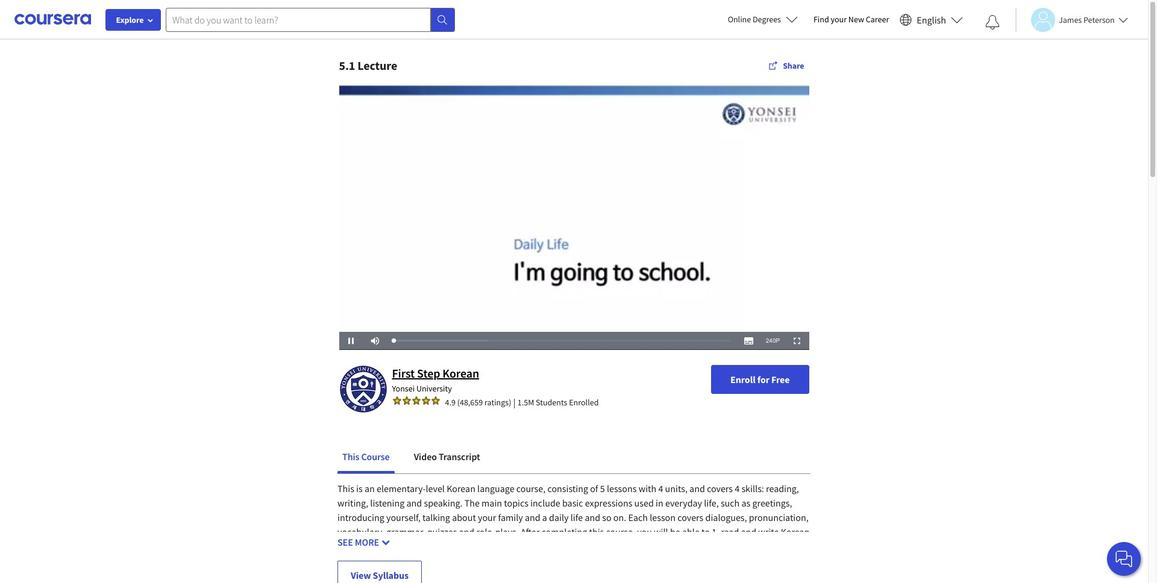 Task type: describe. For each thing, give the bounding box(es) containing it.
see
[[337, 536, 353, 548]]

and up culture.
[[741, 526, 756, 538]]

1 vertical spatial course,
[[606, 526, 635, 538]]

240p button
[[761, 332, 785, 350]]

1 vertical spatial in
[[444, 540, 452, 552]]

this for this course
[[342, 451, 359, 463]]

and right fun
[[784, 540, 800, 552]]

enroll
[[730, 373, 755, 386]]

level
[[426, 483, 445, 495]]

dialogues,
[[705, 512, 747, 524]]

an
[[365, 483, 375, 495]]

main
[[482, 497, 502, 509]]

ratings)
[[485, 397, 511, 408]]

1 vertical spatial to
[[357, 555, 366, 567]]

vocabulary,
[[337, 526, 384, 538]]

online degrees
[[728, 14, 781, 25]]

introducing
[[337, 512, 384, 524]]

yonsei university image
[[339, 365, 387, 413]]

greetings,
[[752, 497, 792, 509]]

on.
[[613, 512, 626, 524]]

english
[[917, 14, 946, 26]]

korean down role-
[[454, 540, 483, 552]]

1.5m
[[518, 397, 534, 408]]

skills:
[[742, 483, 764, 495]]

plays.
[[495, 526, 519, 538]]

culture.
[[722, 540, 754, 552]]

and up everyday
[[689, 483, 705, 495]]

course
[[361, 451, 390, 463]]

family
[[498, 512, 523, 524]]

and up the yourself,
[[407, 497, 422, 509]]

so
[[602, 512, 611, 524]]

career
[[866, 14, 889, 25]]

a
[[542, 512, 547, 524]]

everyday
[[665, 497, 702, 509]]

coursera image
[[14, 10, 91, 29]]

life,
[[704, 497, 719, 509]]

0 horizontal spatial course,
[[516, 483, 546, 495]]

explore
[[116, 14, 144, 25]]

be
[[670, 526, 680, 538]]

and down about
[[459, 526, 474, 538]]

view syllabus button
[[337, 561, 422, 583]]

korean down "1."
[[692, 540, 721, 552]]

enrolled
[[569, 397, 599, 408]]

this is an elementary-level korean language course, consisting of 5 lessons with 4 units, and covers 4 skills: reading, writing, listening and speaking. the main topics include basic expressions used in everyday life, such as greetings, introducing yourself, talking about your family and a daily life and so on. each lesson covers dialogues, pronunciation, vocabulary, grammar, quizzes and role-plays.   after completing this course, you will be able to 1. read and write korean alphabet. 2. communicate in korean with basic expressions. 3. learn basic knowledge on korean culture.  it's fun and easy to follow! enjoy it!
[[337, 483, 810, 567]]

james peterson button
[[1015, 8, 1128, 32]]

include
[[530, 497, 560, 509]]

first
[[392, 366, 415, 381]]

first step korean yonsei university
[[392, 366, 479, 394]]

life
[[571, 512, 583, 524]]

enjoy
[[397, 555, 420, 567]]

this
[[589, 526, 604, 538]]

james peterson
[[1059, 14, 1115, 25]]

units,
[[665, 483, 688, 495]]

chat with us image
[[1114, 550, 1134, 569]]

speaking.
[[424, 497, 463, 509]]

1 vertical spatial with
[[484, 540, 502, 552]]

3.
[[579, 540, 586, 552]]

4.9
[[445, 397, 456, 408]]

able
[[682, 526, 700, 538]]

1 horizontal spatial with
[[639, 483, 656, 495]]

yonsei university link
[[392, 383, 452, 394]]

new
[[848, 14, 864, 25]]

transcript
[[439, 451, 480, 463]]

reading,
[[766, 483, 799, 495]]

this for this is an elementary-level korean language course, consisting of 5 lessons with 4 units, and covers 4 skills: reading, writing, listening and speaking. the main topics include basic expressions used in everyday life, such as greetings, introducing yourself, talking about your family and a daily life and so on. each lesson covers dialogues, pronunciation, vocabulary, grammar, quizzes and role-plays.   after completing this course, you will be able to 1. read and write korean alphabet. 2. communicate in korean with basic expressions. 3. learn basic knowledge on korean culture.  it's fun and easy to follow! enjoy it!
[[337, 483, 354, 495]]

consisting
[[547, 483, 588, 495]]

for
[[757, 373, 770, 386]]

each
[[628, 512, 648, 524]]

0 vertical spatial to
[[701, 526, 710, 538]]

about
[[452, 512, 476, 524]]

5.1
[[339, 58, 355, 73]]

lesson
[[650, 512, 676, 524]]

university
[[416, 383, 452, 394]]

show notifications image
[[985, 15, 1000, 30]]

english button
[[895, 0, 968, 39]]

lessons
[[607, 483, 637, 495]]

online degrees button
[[718, 6, 808, 33]]

writing,
[[337, 497, 368, 509]]

after
[[521, 526, 540, 538]]

4 filled star image from the left
[[421, 396, 431, 406]]

language
[[477, 483, 514, 495]]

240p
[[766, 337, 780, 344]]

0 horizontal spatial basic
[[504, 540, 525, 552]]

5 filled star image from the left
[[431, 396, 440, 406]]

video
[[414, 451, 437, 463]]

it!
[[422, 555, 430, 567]]

share
[[783, 60, 804, 71]]

3 filled star image from the left
[[411, 396, 421, 406]]

1 filled star image from the left
[[392, 396, 402, 406]]

video player region
[[339, 86, 809, 350]]

view
[[351, 569, 371, 581]]



Task type: vqa. For each thing, say whether or not it's contained in the screenshot.
Software Development
no



Task type: locate. For each thing, give the bounding box(es) containing it.
alphabet.
[[337, 540, 376, 552]]

video transcript button
[[409, 442, 485, 471]]

1 vertical spatial your
[[478, 512, 496, 524]]

2 filled star image from the left
[[402, 396, 411, 406]]

covers
[[707, 483, 733, 495], [678, 512, 703, 524]]

and left a
[[525, 512, 540, 524]]

write
[[758, 526, 779, 538]]

you
[[637, 526, 652, 538]]

find your new career link
[[808, 12, 895, 27]]

see more
[[337, 536, 379, 548]]

syllabus
[[373, 569, 409, 581]]

talking
[[422, 512, 450, 524]]

1 horizontal spatial 4
[[735, 483, 740, 495]]

1 horizontal spatial covers
[[707, 483, 733, 495]]

step
[[417, 366, 440, 381]]

1 4 from the left
[[658, 483, 663, 495]]

see more link
[[337, 535, 811, 549]]

to up 'view'
[[357, 555, 366, 567]]

0 horizontal spatial in
[[444, 540, 452, 552]]

enroll for free
[[730, 373, 790, 386]]

this inside this is an elementary-level korean language course, consisting of 5 lessons with 4 units, and covers 4 skills: reading, writing, listening and speaking. the main topics include basic expressions used in everyday life, such as greetings, introducing yourself, talking about your family and a daily life and so on. each lesson covers dialogues, pronunciation, vocabulary, grammar, quizzes and role-plays.   after completing this course, you will be able to 1. read and write korean alphabet. 2. communicate in korean with basic expressions. 3. learn basic knowledge on korean culture.  it's fun and easy to follow! enjoy it!
[[337, 483, 354, 495]]

students
[[536, 397, 567, 408]]

basic
[[562, 497, 583, 509], [504, 540, 525, 552], [610, 540, 631, 552]]

5
[[600, 483, 605, 495]]

expressions
[[585, 497, 632, 509]]

first step korean link
[[392, 366, 479, 381]]

will
[[654, 526, 668, 538]]

more
[[355, 536, 379, 548]]

knowledge
[[633, 540, 677, 552]]

with
[[639, 483, 656, 495], [484, 540, 502, 552]]

covers up able
[[678, 512, 703, 524]]

1 vertical spatial this
[[337, 483, 354, 495]]

4.9 (48,659 ratings) | 1.5m students enrolled
[[445, 396, 599, 408]]

0 vertical spatial this
[[342, 451, 359, 463]]

pronunciation,
[[749, 512, 809, 524]]

None search field
[[166, 8, 455, 32]]

1 horizontal spatial your
[[831, 14, 847, 25]]

|
[[513, 396, 516, 408]]

it's
[[755, 540, 767, 552]]

this left course
[[342, 451, 359, 463]]

1 horizontal spatial in
[[656, 497, 663, 509]]

in up lesson
[[656, 497, 663, 509]]

1 horizontal spatial to
[[701, 526, 710, 538]]

0 vertical spatial in
[[656, 497, 663, 509]]

basic down plays. in the bottom left of the page
[[504, 540, 525, 552]]

to left "1."
[[701, 526, 710, 538]]

4 left skills:
[[735, 483, 740, 495]]

enroll for free button
[[711, 365, 809, 394]]

korean down pronunciation,
[[781, 526, 810, 538]]

your inside this is an elementary-level korean language course, consisting of 5 lessons with 4 units, and covers 4 skills: reading, writing, listening and speaking. the main topics include basic expressions used in everyday life, such as greetings, introducing yourself, talking about your family and a daily life and so on. each lesson covers dialogues, pronunciation, vocabulary, grammar, quizzes and role-plays.   after completing this course, you will be able to 1. read and write korean alphabet. 2. communicate in korean with basic expressions. 3. learn basic knowledge on korean culture.  it's fun and easy to follow! enjoy it!
[[478, 512, 496, 524]]

your right "find"
[[831, 14, 847, 25]]

of
[[590, 483, 598, 495]]

course details tabs tab list
[[337, 442, 811, 474]]

listening
[[370, 497, 405, 509]]

course, up include
[[516, 483, 546, 495]]

is
[[356, 483, 363, 495]]

basic right learn
[[610, 540, 631, 552]]

korean
[[443, 366, 479, 381], [447, 483, 475, 495], [781, 526, 810, 538], [454, 540, 483, 552], [692, 540, 721, 552]]

learn
[[588, 540, 608, 552]]

0 horizontal spatial to
[[357, 555, 366, 567]]

korean inside first step korean yonsei university
[[443, 366, 479, 381]]

4 left 'units,'
[[658, 483, 663, 495]]

2.
[[378, 540, 385, 552]]

the
[[464, 497, 480, 509]]

0 horizontal spatial your
[[478, 512, 496, 524]]

online
[[728, 14, 751, 25]]

daily
[[549, 512, 569, 524]]

(48,659
[[457, 397, 483, 408]]

0 vertical spatial with
[[639, 483, 656, 495]]

elementary-
[[377, 483, 426, 495]]

0 vertical spatial course,
[[516, 483, 546, 495]]

covers up life,
[[707, 483, 733, 495]]

2 horizontal spatial basic
[[610, 540, 631, 552]]

find
[[814, 14, 829, 25]]

1 horizontal spatial basic
[[562, 497, 583, 509]]

0 vertical spatial your
[[831, 14, 847, 25]]

this
[[342, 451, 359, 463], [337, 483, 354, 495]]

this left is
[[337, 483, 354, 495]]

0 horizontal spatial with
[[484, 540, 502, 552]]

basic up life
[[562, 497, 583, 509]]

topics
[[504, 497, 529, 509]]

quizzes
[[427, 526, 457, 538]]

0 vertical spatial covers
[[707, 483, 733, 495]]

to
[[701, 526, 710, 538], [357, 555, 366, 567]]

role-
[[476, 526, 495, 538]]

your up role-
[[478, 512, 496, 524]]

with down role-
[[484, 540, 502, 552]]

in down the quizzes
[[444, 540, 452, 552]]

course, down on.
[[606, 526, 635, 538]]

in
[[656, 497, 663, 509], [444, 540, 452, 552]]

grammar,
[[386, 526, 425, 538]]

explore button
[[105, 9, 161, 31]]

0 horizontal spatial covers
[[678, 512, 703, 524]]

fun
[[769, 540, 782, 552]]

What do you want to learn? text field
[[166, 8, 431, 32]]

0 horizontal spatial 4
[[658, 483, 663, 495]]

easy
[[337, 555, 356, 567]]

and left so
[[585, 512, 600, 524]]

view syllabus
[[351, 569, 409, 581]]

degrees
[[753, 14, 781, 25]]

with up used
[[639, 483, 656, 495]]

james
[[1059, 14, 1082, 25]]

lecture
[[358, 58, 397, 73]]

2 4 from the left
[[735, 483, 740, 495]]

read
[[721, 526, 739, 538]]

korean up the
[[447, 483, 475, 495]]

on
[[679, 540, 690, 552]]

and
[[689, 483, 705, 495], [407, 497, 422, 509], [525, 512, 540, 524], [585, 512, 600, 524], [459, 526, 474, 538], [741, 526, 756, 538], [784, 540, 800, 552]]

find your new career
[[814, 14, 889, 25]]

course,
[[516, 483, 546, 495], [606, 526, 635, 538]]

your
[[831, 14, 847, 25], [478, 512, 496, 524]]

korean up (48,659
[[443, 366, 479, 381]]

1 vertical spatial covers
[[678, 512, 703, 524]]

5.1 lecture
[[339, 58, 397, 73]]

communicate
[[387, 540, 442, 552]]

completing
[[542, 526, 587, 538]]

1 horizontal spatial course,
[[606, 526, 635, 538]]

peterson
[[1084, 14, 1115, 25]]

filled star image
[[392, 396, 402, 406], [402, 396, 411, 406], [411, 396, 421, 406], [421, 396, 431, 406], [431, 396, 440, 406]]

1.
[[712, 526, 719, 538]]

this course button
[[337, 442, 395, 471]]

this inside button
[[342, 451, 359, 463]]

used
[[634, 497, 654, 509]]



